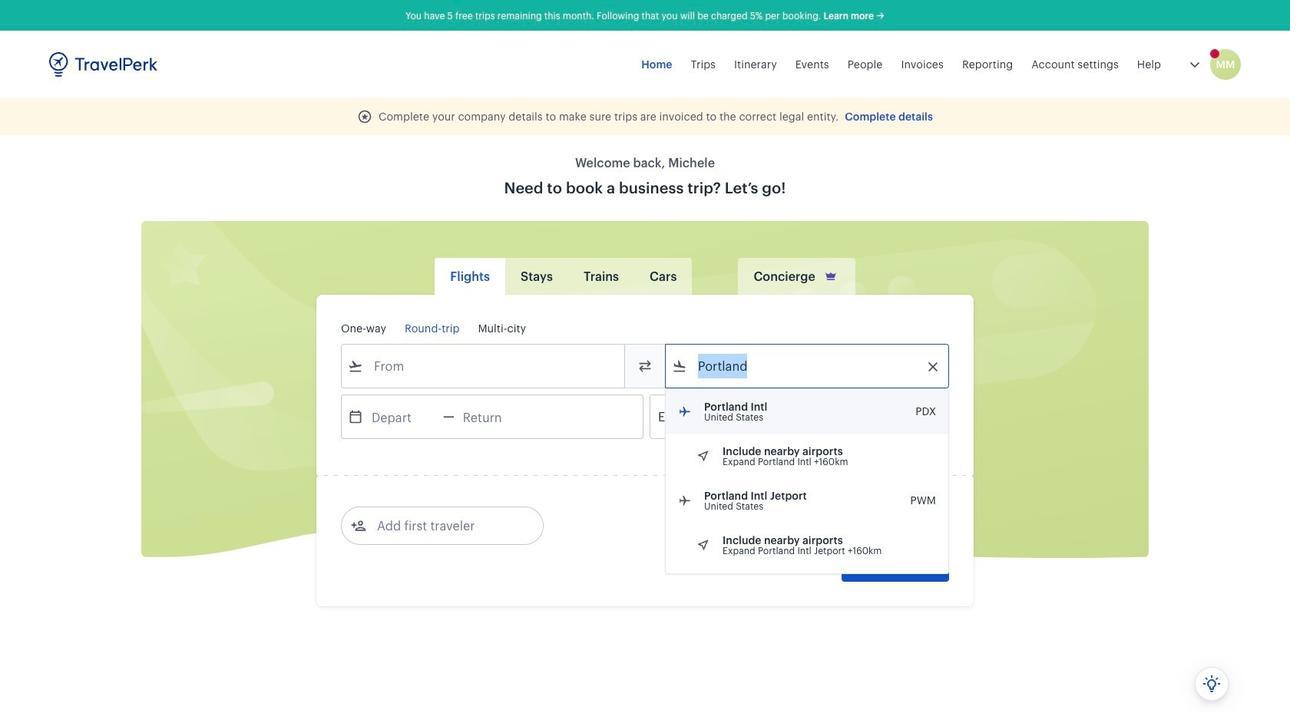Task type: locate. For each thing, give the bounding box(es) containing it.
Return text field
[[455, 396, 535, 439]]

Add first traveler search field
[[366, 514, 526, 539]]

Depart text field
[[363, 396, 443, 439]]



Task type: vqa. For each thing, say whether or not it's contained in the screenshot.
tooltip
no



Task type: describe. For each thing, give the bounding box(es) containing it.
To search field
[[688, 354, 929, 379]]

From search field
[[363, 354, 605, 379]]



